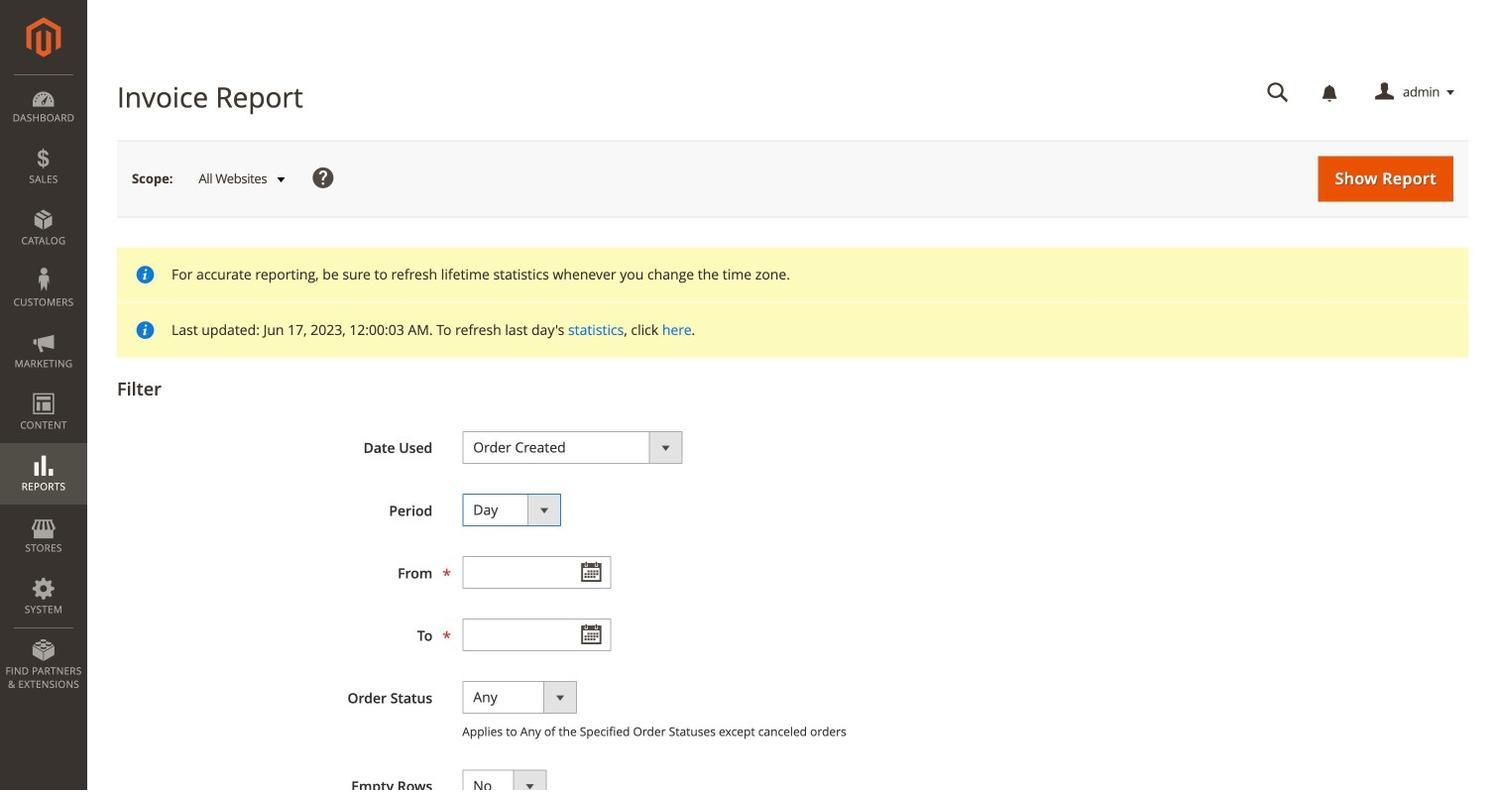 Task type: locate. For each thing, give the bounding box(es) containing it.
None text field
[[462, 619, 611, 651]]

None text field
[[1253, 75, 1303, 110], [462, 556, 611, 589], [1253, 75, 1303, 110], [462, 556, 611, 589]]

menu bar
[[0, 74, 87, 701]]



Task type: describe. For each thing, give the bounding box(es) containing it.
magento admin panel image
[[26, 17, 61, 58]]



Task type: vqa. For each thing, say whether or not it's contained in the screenshot.
'menu bar'
yes



